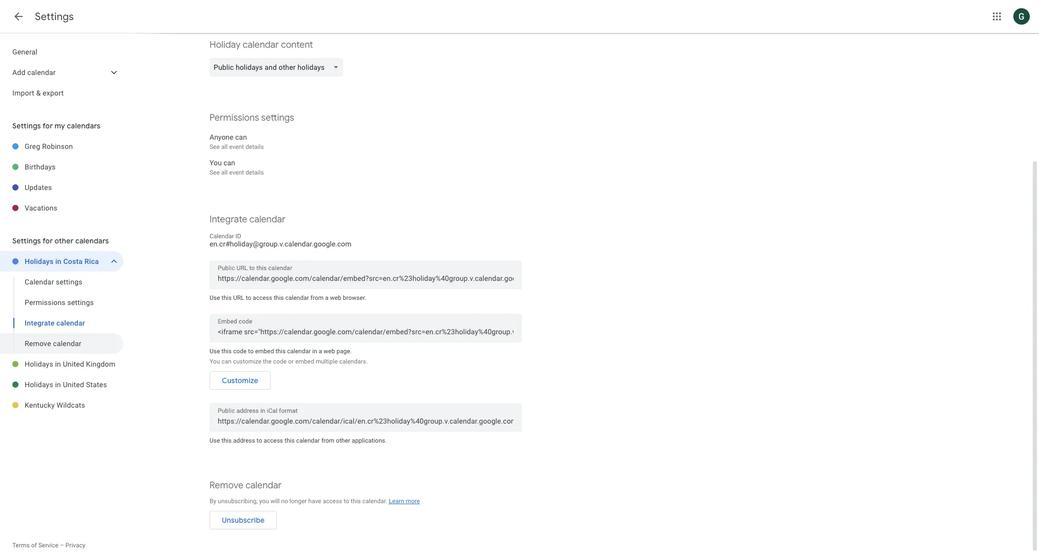 Task type: describe. For each thing, give the bounding box(es) containing it.
united for kingdom
[[63, 360, 84, 368]]

vacations link
[[25, 198, 123, 218]]

holidays for holidays in costa rica
[[25, 257, 53, 266]]

calendar id en.cr#holiday@group.v.calendar.google.com
[[210, 233, 352, 248]]

settings for other calendars tree
[[0, 251, 123, 416]]

address
[[233, 437, 255, 444]]

calendar for calendar settings
[[25, 278, 54, 286]]

web for browser.
[[330, 294, 341, 301]]

group containing calendar settings
[[0, 272, 123, 354]]

export
[[43, 89, 64, 97]]

1 vertical spatial remove calendar
[[210, 480, 282, 491]]

0 horizontal spatial embed
[[255, 348, 274, 355]]

applications.
[[352, 437, 387, 444]]

holidays in united kingdom tree item
[[0, 354, 123, 374]]

settings for my calendars
[[12, 121, 101, 130]]

settings heading
[[35, 10, 74, 23]]

states
[[86, 381, 107, 389]]

this right url
[[274, 294, 284, 301]]

1 vertical spatial other
[[336, 437, 350, 444]]

customize
[[233, 358, 261, 365]]

can for you can
[[223, 159, 235, 167]]

a for from
[[325, 294, 328, 301]]

unsubscribing,
[[218, 498, 258, 505]]

to left calendar.
[[344, 498, 349, 505]]

1 horizontal spatial remove
[[210, 480, 243, 491]]

updates tree item
[[0, 177, 123, 198]]

you
[[259, 498, 269, 505]]

holidays in united states link
[[25, 374, 123, 395]]

general
[[12, 48, 37, 56]]

the
[[263, 358, 272, 365]]

this right address
[[285, 437, 295, 444]]

go back image
[[12, 10, 25, 23]]

access for url
[[253, 294, 272, 301]]

page.
[[336, 348, 352, 355]]

greg robinson
[[25, 142, 73, 150]]

holidays in united states
[[25, 381, 107, 389]]

1 horizontal spatial integrate calendar
[[210, 214, 285, 225]]

to for code
[[248, 348, 254, 355]]

kentucky wildcats link
[[25, 395, 123, 416]]

id
[[236, 233, 241, 240]]

vacations tree item
[[0, 198, 123, 218]]

terms
[[12, 542, 30, 549]]

2 vertical spatial access
[[323, 498, 342, 505]]

import & export
[[12, 89, 64, 97]]

in for kingdom
[[55, 360, 61, 368]]

anyone can see all event details
[[210, 133, 264, 150]]

import
[[12, 89, 34, 97]]

&
[[36, 89, 41, 97]]

in for rica
[[55, 257, 61, 266]]

permissions inside settings for other calendars tree
[[25, 298, 66, 307]]

use for use this address to access this calendar from other applications.
[[210, 437, 220, 444]]

service
[[38, 542, 58, 549]]

robinson
[[42, 142, 73, 150]]

birthdays link
[[25, 157, 123, 177]]

tree containing general
[[0, 42, 123, 103]]

longer
[[290, 498, 307, 505]]

unsubscribe
[[222, 516, 265, 525]]

see for anyone can
[[210, 143, 220, 150]]

access for address
[[264, 437, 283, 444]]

0 vertical spatial permissions
[[210, 112, 259, 123]]

updates link
[[25, 177, 123, 198]]

holiday calendar content
[[210, 39, 313, 50]]

holidays in costa rica tree item
[[0, 251, 123, 272]]

privacy link
[[65, 542, 85, 549]]

kentucky wildcats
[[25, 401, 85, 409]]

greg
[[25, 142, 40, 150]]

settings for other calendars
[[12, 236, 109, 246]]

permissions settings inside settings for other calendars tree
[[25, 298, 94, 307]]

united for states
[[63, 381, 84, 389]]

birthdays
[[25, 163, 56, 171]]

have
[[308, 498, 321, 505]]

holidays in united kingdom link
[[25, 354, 123, 374]]

to for address
[[257, 437, 262, 444]]

integrate calendar inside settings for other calendars tree
[[25, 319, 85, 327]]

use for use this code to embed this calendar in a web page.
[[210, 348, 220, 355]]

anyone
[[210, 133, 233, 141]]

settings for my calendars tree
[[0, 136, 123, 218]]

my
[[55, 121, 65, 130]]

this left address
[[222, 437, 232, 444]]

details for you can
[[246, 169, 264, 176]]

by unsubscribing, you will no longer have access to this calendar. learn more
[[210, 498, 420, 505]]

url
[[233, 294, 244, 301]]

kingdom
[[86, 360, 115, 368]]

this left calendar.
[[351, 498, 361, 505]]

calendar.
[[362, 498, 387, 505]]

use this code to embed this calendar in a web page.
[[210, 348, 352, 355]]

use this url to access this calendar from a web browser.
[[210, 294, 366, 301]]



Task type: vqa. For each thing, say whether or not it's contained in the screenshot.
Use corresponding to Use this code to embed this calendar in a web page.
yes



Task type: locate. For each thing, give the bounding box(es) containing it.
remove calendar up holidays in united kingdom "tree item"
[[25, 340, 81, 348]]

to up customize
[[248, 348, 254, 355]]

1 horizontal spatial embed
[[295, 358, 314, 365]]

0 vertical spatial settings
[[261, 112, 294, 123]]

1 vertical spatial remove
[[210, 480, 243, 491]]

multiple
[[316, 358, 338, 365]]

this left url
[[222, 294, 232, 301]]

holidays up calendar settings
[[25, 257, 53, 266]]

a for in
[[319, 348, 322, 355]]

web up the multiple
[[324, 348, 335, 355]]

code down use this code to embed this calendar in a web page. on the left bottom of page
[[273, 358, 287, 365]]

access right have on the bottom left
[[323, 498, 342, 505]]

from for other
[[321, 437, 334, 444]]

access right address
[[264, 437, 283, 444]]

from left browser.
[[310, 294, 324, 301]]

remove inside group
[[25, 340, 51, 348]]

0 vertical spatial all
[[221, 143, 228, 150]]

permissions down calendar settings
[[25, 298, 66, 307]]

1 vertical spatial for
[[43, 236, 53, 246]]

1 vertical spatial integrate calendar
[[25, 319, 85, 327]]

all
[[221, 143, 228, 150], [221, 169, 228, 176]]

holiday
[[210, 39, 241, 50]]

settings for settings for my calendars
[[12, 121, 41, 130]]

for up holidays in costa rica tree item on the left of the page
[[43, 236, 53, 246]]

1 horizontal spatial permissions settings
[[210, 112, 294, 123]]

to
[[246, 294, 251, 301], [248, 348, 254, 355], [257, 437, 262, 444], [344, 498, 349, 505]]

2 event from the top
[[229, 169, 244, 176]]

from left applications.
[[321, 437, 334, 444]]

web for page.
[[324, 348, 335, 355]]

1 horizontal spatial code
[[273, 358, 287, 365]]

can right anyone
[[235, 133, 247, 141]]

0 vertical spatial integrate
[[210, 214, 247, 225]]

calendar inside tree
[[25, 278, 54, 286]]

holidays up kentucky at the left of the page
[[25, 381, 53, 389]]

1 horizontal spatial remove calendar
[[210, 480, 282, 491]]

1 you from the top
[[210, 159, 222, 167]]

united inside tree item
[[63, 381, 84, 389]]

code up customize
[[233, 348, 247, 355]]

can
[[235, 133, 247, 141], [223, 159, 235, 167], [221, 358, 231, 365]]

1 for from the top
[[43, 121, 53, 130]]

updates
[[25, 183, 52, 192]]

integrate inside settings for other calendars tree
[[25, 319, 54, 327]]

1 vertical spatial event
[[229, 169, 244, 176]]

0 vertical spatial from
[[310, 294, 324, 301]]

holidays for holidays in united kingdom
[[25, 360, 53, 368]]

settings
[[35, 10, 74, 23], [12, 121, 41, 130], [12, 236, 41, 246]]

this up you can customize the code or embed multiple calendars. at left bottom
[[276, 348, 286, 355]]

1 vertical spatial from
[[321, 437, 334, 444]]

details for anyone can
[[246, 143, 264, 150]]

0 vertical spatial details
[[246, 143, 264, 150]]

0 vertical spatial permissions settings
[[210, 112, 294, 123]]

you down anyone
[[210, 159, 222, 167]]

calendar settings
[[25, 278, 82, 286]]

you for you can customize the code or embed multiple calendars.
[[210, 358, 220, 365]]

in up holidays in united states tree item
[[55, 360, 61, 368]]

details up 'you can see all event details'
[[246, 143, 264, 150]]

settings down vacations at the left top of page
[[12, 236, 41, 246]]

1 vertical spatial calendars
[[75, 236, 109, 246]]

all down anyone
[[221, 143, 228, 150]]

2 united from the top
[[63, 381, 84, 389]]

remove calendar up unsubscribing,
[[210, 480, 282, 491]]

you can customize the code or embed multiple calendars.
[[210, 358, 368, 365]]

2 vertical spatial can
[[221, 358, 231, 365]]

unsubscribe button
[[210, 508, 277, 533]]

1 vertical spatial calendar
[[25, 278, 54, 286]]

in inside "link"
[[55, 257, 61, 266]]

by
[[210, 498, 216, 505]]

permissions settings up anyone can see all event details
[[210, 112, 294, 123]]

integrate calendar up the id
[[210, 214, 285, 225]]

1 holidays from the top
[[25, 257, 53, 266]]

event inside 'you can see all event details'
[[229, 169, 244, 176]]

settings
[[261, 112, 294, 123], [56, 278, 82, 286], [67, 298, 94, 307]]

integrate calendar down calendar settings
[[25, 319, 85, 327]]

learn
[[389, 498, 404, 505]]

rica
[[84, 257, 99, 266]]

2 see from the top
[[210, 169, 220, 176]]

in up kentucky wildcats
[[55, 381, 61, 389]]

see for you can
[[210, 169, 220, 176]]

1 vertical spatial can
[[223, 159, 235, 167]]

tree
[[0, 42, 123, 103]]

no
[[281, 498, 288, 505]]

0 horizontal spatial permissions settings
[[25, 298, 94, 307]]

0 vertical spatial for
[[43, 121, 53, 130]]

permissions up anyone
[[210, 112, 259, 123]]

remove up unsubscribing,
[[210, 480, 243, 491]]

holidays in costa rica
[[25, 257, 99, 266]]

settings down 'costa'
[[56, 278, 82, 286]]

holidays in costa rica link
[[25, 251, 105, 272]]

holidays for holidays in united states
[[25, 381, 53, 389]]

1 all from the top
[[221, 143, 228, 150]]

calendar inside the calendar id en.cr#holiday@group.v.calendar.google.com
[[210, 233, 234, 240]]

will
[[271, 498, 280, 505]]

calendar
[[210, 233, 234, 240], [25, 278, 54, 286]]

2 details from the top
[[246, 169, 264, 176]]

united up the kentucky wildcats link at the left bottom of the page
[[63, 381, 84, 389]]

0 vertical spatial other
[[55, 236, 74, 246]]

remove
[[25, 340, 51, 348], [210, 480, 243, 491]]

holidays inside "tree item"
[[25, 360, 53, 368]]

details
[[246, 143, 264, 150], [246, 169, 264, 176]]

event for anyone can
[[229, 143, 244, 150]]

1 horizontal spatial integrate
[[210, 214, 247, 225]]

2 vertical spatial settings
[[12, 236, 41, 246]]

calendars for settings for my calendars
[[67, 121, 101, 130]]

0 vertical spatial a
[[325, 294, 328, 301]]

or
[[288, 358, 294, 365]]

0 horizontal spatial a
[[319, 348, 322, 355]]

1 vertical spatial settings
[[56, 278, 82, 286]]

0 vertical spatial calendar
[[210, 233, 234, 240]]

browser.
[[343, 294, 366, 301]]

in left 'costa'
[[55, 257, 61, 266]]

settings for settings
[[35, 10, 74, 23]]

other up holidays in costa rica "link"
[[55, 236, 74, 246]]

birthdays tree item
[[0, 157, 123, 177]]

use
[[210, 294, 220, 301], [210, 348, 220, 355], [210, 437, 220, 444]]

permissions
[[210, 112, 259, 123], [25, 298, 66, 307]]

1 vertical spatial permissions
[[25, 298, 66, 307]]

0 vertical spatial united
[[63, 360, 84, 368]]

0 vertical spatial code
[[233, 348, 247, 355]]

from for a
[[310, 294, 324, 301]]

calendars up rica
[[75, 236, 109, 246]]

1 vertical spatial web
[[324, 348, 335, 355]]

1 vertical spatial permissions settings
[[25, 298, 94, 307]]

1 vertical spatial holidays
[[25, 360, 53, 368]]

all for anyone
[[221, 143, 228, 150]]

3 use from the top
[[210, 437, 220, 444]]

permissions settings
[[210, 112, 294, 123], [25, 298, 94, 307]]

0 vertical spatial remove
[[25, 340, 51, 348]]

2 holidays from the top
[[25, 360, 53, 368]]

add
[[12, 68, 25, 77]]

can inside 'you can see all event details'
[[223, 159, 235, 167]]

this up 'customize'
[[222, 348, 232, 355]]

can for anyone can
[[235, 133, 247, 141]]

2 use from the top
[[210, 348, 220, 355]]

you can see all event details
[[210, 159, 264, 176]]

embed right or
[[295, 358, 314, 365]]

settings up greg
[[12, 121, 41, 130]]

0 horizontal spatial remove
[[25, 340, 51, 348]]

integrate up the id
[[210, 214, 247, 225]]

1 vertical spatial see
[[210, 169, 220, 176]]

kentucky wildcats tree item
[[0, 395, 123, 416]]

0 vertical spatial holidays
[[25, 257, 53, 266]]

1 see from the top
[[210, 143, 220, 150]]

access right url
[[253, 294, 272, 301]]

holidays in united kingdom
[[25, 360, 115, 368]]

for left my
[[43, 121, 53, 130]]

costa
[[63, 257, 83, 266]]

2 vertical spatial holidays
[[25, 381, 53, 389]]

1 event from the top
[[229, 143, 244, 150]]

0 horizontal spatial other
[[55, 236, 74, 246]]

integrate
[[210, 214, 247, 225], [25, 319, 54, 327]]

event for you can
[[229, 169, 244, 176]]

all for you
[[221, 169, 228, 176]]

integrate down calendar settings
[[25, 319, 54, 327]]

1 vertical spatial use
[[210, 348, 220, 355]]

greg robinson tree item
[[0, 136, 123, 157]]

1 horizontal spatial a
[[325, 294, 328, 301]]

in up the multiple
[[312, 348, 317, 355]]

calendar down holidays in costa rica tree item on the left of the page
[[25, 278, 54, 286]]

in inside "tree item"
[[55, 360, 61, 368]]

permissions settings down calendar settings
[[25, 298, 94, 307]]

customize
[[222, 376, 258, 385]]

other
[[55, 236, 74, 246], [336, 437, 350, 444]]

privacy
[[65, 542, 85, 549]]

0 vertical spatial see
[[210, 143, 220, 150]]

0 vertical spatial remove calendar
[[25, 340, 81, 348]]

0 horizontal spatial calendar
[[25, 278, 54, 286]]

1 vertical spatial all
[[221, 169, 228, 176]]

holidays
[[25, 257, 53, 266], [25, 360, 53, 368], [25, 381, 53, 389]]

1 vertical spatial settings
[[12, 121, 41, 130]]

web
[[330, 294, 341, 301], [324, 348, 335, 355]]

1 vertical spatial access
[[264, 437, 283, 444]]

event inside anyone can see all event details
[[229, 143, 244, 150]]

1 vertical spatial united
[[63, 381, 84, 389]]

embed up the
[[255, 348, 274, 355]]

can down anyone can see all event details
[[223, 159, 235, 167]]

see
[[210, 143, 220, 150], [210, 169, 220, 176]]

calendars right my
[[67, 121, 101, 130]]

can inside anyone can see all event details
[[235, 133, 247, 141]]

0 vertical spatial can
[[235, 133, 247, 141]]

None field
[[210, 58, 347, 77]]

use for use this url to access this calendar from a web browser.
[[210, 294, 220, 301]]

you inside 'you can see all event details'
[[210, 159, 222, 167]]

0 vertical spatial event
[[229, 143, 244, 150]]

united
[[63, 360, 84, 368], [63, 381, 84, 389]]

for for other
[[43, 236, 53, 246]]

a
[[325, 294, 328, 301], [319, 348, 322, 355]]

all inside 'you can see all event details'
[[221, 169, 228, 176]]

in
[[55, 257, 61, 266], [312, 348, 317, 355], [55, 360, 61, 368], [55, 381, 61, 389]]

integrate calendar
[[210, 214, 285, 225], [25, 319, 85, 327]]

holidays in united states tree item
[[0, 374, 123, 395]]

code
[[233, 348, 247, 355], [273, 358, 287, 365]]

can left customize
[[221, 358, 231, 365]]

2 all from the top
[[221, 169, 228, 176]]

a up the multiple
[[319, 348, 322, 355]]

event down anyone can see all event details
[[229, 169, 244, 176]]

you for you can see all event details
[[210, 159, 222, 167]]

0 horizontal spatial remove calendar
[[25, 340, 81, 348]]

of
[[31, 542, 37, 549]]

settings right go back image
[[35, 10, 74, 23]]

1 horizontal spatial other
[[336, 437, 350, 444]]

united inside "tree item"
[[63, 360, 84, 368]]

details down anyone can see all event details
[[246, 169, 264, 176]]

add calendar
[[12, 68, 56, 77]]

to right address
[[257, 437, 262, 444]]

settings down calendar settings
[[67, 298, 94, 307]]

terms of service link
[[12, 542, 58, 549]]

a left browser.
[[325, 294, 328, 301]]

en.cr#holiday@group.v.calendar.google.com
[[210, 240, 352, 248]]

calendars
[[67, 121, 101, 130], [75, 236, 109, 246]]

1 use from the top
[[210, 294, 220, 301]]

calendars.
[[339, 358, 368, 365]]

from
[[310, 294, 324, 301], [321, 437, 334, 444]]

calendar for calendar id en.cr#holiday@group.v.calendar.google.com
[[210, 233, 234, 240]]

remove calendar
[[25, 340, 81, 348], [210, 480, 282, 491]]

0 horizontal spatial permissions
[[25, 298, 66, 307]]

details inside 'you can see all event details'
[[246, 169, 264, 176]]

0 vertical spatial integrate calendar
[[210, 214, 285, 225]]

0 vertical spatial you
[[210, 159, 222, 167]]

2 vertical spatial settings
[[67, 298, 94, 307]]

calendar left the id
[[210, 233, 234, 240]]

calendars for settings for other calendars
[[75, 236, 109, 246]]

1 vertical spatial embed
[[295, 358, 314, 365]]

event down anyone
[[229, 143, 244, 150]]

0 vertical spatial embed
[[255, 348, 274, 355]]

3 holidays from the top
[[25, 381, 53, 389]]

settings up anyone can see all event details
[[261, 112, 294, 123]]

vacations
[[25, 204, 57, 212]]

2 you from the top
[[210, 358, 220, 365]]

use this address to access this calendar from other applications.
[[210, 437, 387, 444]]

terms of service – privacy
[[12, 542, 85, 549]]

access
[[253, 294, 272, 301], [264, 437, 283, 444], [323, 498, 342, 505]]

event
[[229, 143, 244, 150], [229, 169, 244, 176]]

None text field
[[218, 271, 514, 286], [218, 325, 514, 339], [218, 271, 514, 286], [218, 325, 514, 339]]

remove calendar inside settings for other calendars tree
[[25, 340, 81, 348]]

learn more link
[[389, 498, 420, 505]]

0 vertical spatial access
[[253, 294, 272, 301]]

1 vertical spatial code
[[273, 358, 287, 365]]

details inside anyone can see all event details
[[246, 143, 264, 150]]

remove up holidays in united kingdom "tree item"
[[25, 340, 51, 348]]

0 vertical spatial settings
[[35, 10, 74, 23]]

1 vertical spatial details
[[246, 169, 264, 176]]

you left customize
[[210, 358, 220, 365]]

in for states
[[55, 381, 61, 389]]

web left browser.
[[330, 294, 341, 301]]

holidays up holidays in united states tree item
[[25, 360, 53, 368]]

to right url
[[246, 294, 251, 301]]

wildcats
[[57, 401, 85, 409]]

all down anyone can see all event details
[[221, 169, 228, 176]]

0 horizontal spatial integrate calendar
[[25, 319, 85, 327]]

see inside anyone can see all event details
[[210, 143, 220, 150]]

to for url
[[246, 294, 251, 301]]

0 vertical spatial web
[[330, 294, 341, 301]]

0 horizontal spatial code
[[233, 348, 247, 355]]

2 for from the top
[[43, 236, 53, 246]]

other left applications.
[[336, 437, 350, 444]]

1 vertical spatial integrate
[[25, 319, 54, 327]]

all inside anyone can see all event details
[[221, 143, 228, 150]]

kentucky
[[25, 401, 55, 409]]

settings for settings for other calendars
[[12, 236, 41, 246]]

None text field
[[218, 414, 514, 428]]

group
[[0, 272, 123, 354]]

1 vertical spatial you
[[210, 358, 220, 365]]

0 vertical spatial use
[[210, 294, 220, 301]]

this
[[222, 294, 232, 301], [274, 294, 284, 301], [222, 348, 232, 355], [276, 348, 286, 355], [222, 437, 232, 444], [285, 437, 295, 444], [351, 498, 361, 505]]

see inside 'you can see all event details'
[[210, 169, 220, 176]]

1 horizontal spatial calendar
[[210, 233, 234, 240]]

holidays inside "link"
[[25, 257, 53, 266]]

0 horizontal spatial integrate
[[25, 319, 54, 327]]

–
[[60, 542, 64, 549]]

more
[[406, 498, 420, 505]]

united up holidays in united states link
[[63, 360, 84, 368]]

2 vertical spatial use
[[210, 437, 220, 444]]

0 vertical spatial calendars
[[67, 121, 101, 130]]

1 details from the top
[[246, 143, 264, 150]]

1 horizontal spatial permissions
[[210, 112, 259, 123]]

1 vertical spatial a
[[319, 348, 322, 355]]

content
[[281, 39, 313, 50]]

1 united from the top
[[63, 360, 84, 368]]

for for my
[[43, 121, 53, 130]]



